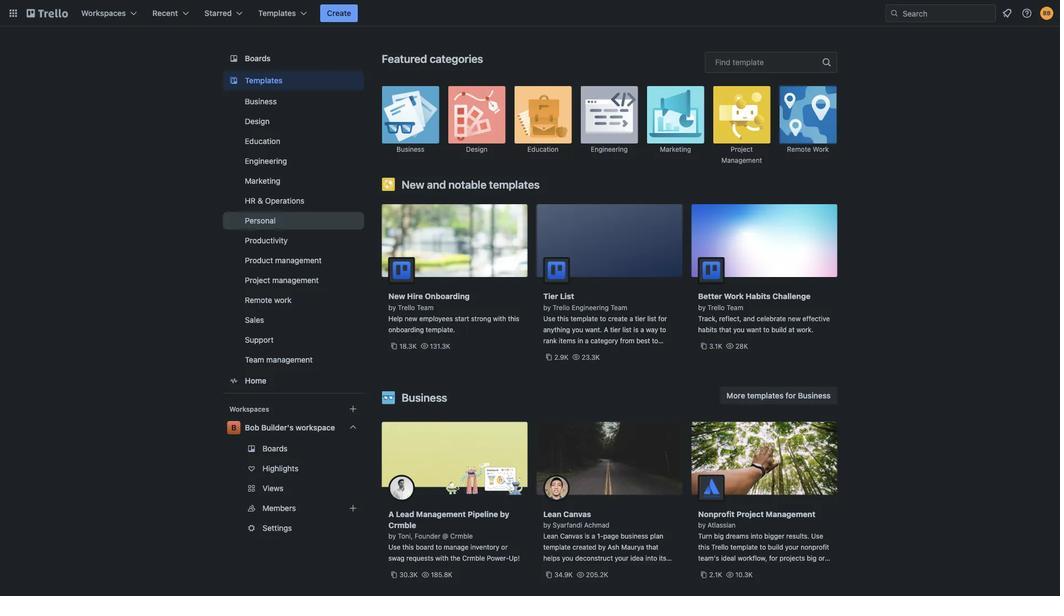 Task type: describe. For each thing, give the bounding box(es) containing it.
members link
[[223, 500, 364, 518]]

board
[[416, 544, 434, 552]]

team's
[[699, 555, 720, 563]]

featured categories
[[382, 52, 483, 65]]

more
[[727, 391, 746, 400]]

you inside better work habits challenge by trello team track, reflect, and celebrate new effective habits that you want to build at work.
[[734, 326, 745, 334]]

views link
[[223, 480, 364, 498]]

start
[[455, 315, 470, 323]]

2 business icon image from the top
[[382, 391, 395, 405]]

trello team image
[[699, 257, 725, 284]]

settings link
[[223, 520, 364, 538]]

0 vertical spatial design
[[245, 117, 270, 126]]

boards link for views
[[223, 440, 364, 458]]

0 horizontal spatial engineering link
[[223, 152, 364, 170]]

education icon image
[[515, 86, 572, 144]]

lean canvas by syarfandi achmad lean canvas is a 1-page business plan template created by ash maurya that helps you deconstruct your idea into its key assumptions.
[[544, 510, 667, 574]]

home image
[[227, 375, 241, 388]]

that inside better work habits challenge by trello team track, reflect, and celebrate new effective habits that you want to build at work.
[[719, 326, 732, 334]]

toni,
[[398, 533, 413, 541]]

more templates for business
[[727, 391, 831, 400]]

players,
[[642, 348, 666, 356]]

syarfandi achmad image
[[544, 475, 570, 502]]

or inside nonprofit project management by atlassian turn big dreams into bigger results. use this trello template to build your nonprofit team's ideal workflow, for projects big or small.
[[819, 555, 825, 563]]

workflow,
[[738, 555, 768, 563]]

hr & operations link
[[223, 192, 364, 210]]

toni, founder @ crmble image
[[389, 475, 415, 502]]

team down support
[[245, 355, 264, 365]]

a right in
[[585, 337, 589, 345]]

template inside tier list by trello engineering team use this template to create a tier list for anything you want. a tier list is a way to rank items in a category from best to worst. this could be: best nba players, goat'd pasta dishes, and tastiest fast food joints.
[[571, 315, 598, 323]]

support
[[245, 336, 274, 345]]

or inside a lead management pipeline by crmble by toni, founder @ crmble use this board to manage inventory or swag requests with the crmble power-up!
[[502, 544, 508, 552]]

185.8k
[[431, 571, 453, 579]]

use for a lead management pipeline by crmble
[[389, 544, 401, 552]]

a right create
[[630, 315, 634, 323]]

trello inside tier list by trello engineering team use this template to create a tier list for anything you want. a tier list is a way to rank items in a category from best to worst. this could be: best nba players, goat'd pasta dishes, and tastiest fast food joints.
[[553, 304, 570, 312]]

1 horizontal spatial remote work link
[[780, 86, 837, 166]]

onboarding
[[425, 292, 470, 301]]

back to home image
[[27, 4, 68, 22]]

1 horizontal spatial workspaces
[[230, 405, 269, 413]]

your inside nonprofit project management by atlassian turn big dreams into bigger results. use this trello template to build your nonprofit team's ideal workflow, for projects big or small.
[[786, 544, 799, 552]]

marketing link for leftmost engineering link
[[223, 172, 364, 190]]

the
[[451, 555, 461, 563]]

28k
[[736, 343, 748, 350]]

results.
[[787, 533, 810, 541]]

small.
[[699, 566, 717, 574]]

1 vertical spatial project
[[245, 276, 270, 285]]

views
[[263, 484, 284, 493]]

management down 'productivity' link
[[275, 256, 322, 265]]

1 vertical spatial templates
[[245, 76, 283, 85]]

0 horizontal spatial project management
[[245, 276, 319, 285]]

team inside new hire onboarding by trello team help new employees start strong with this onboarding template.
[[417, 304, 434, 312]]

to inside nonprofit project management by atlassian turn big dreams into bigger results. use this trello template to build your nonprofit team's ideal workflow, for projects big or small.
[[760, 544, 766, 552]]

2 lean from the top
[[544, 533, 558, 541]]

hr & operations
[[245, 196, 305, 206]]

is inside tier list by trello engineering team use this template to create a tier list for anything you want. a tier list is a way to rank items in a category from best to worst. this could be: best nba players, goat'd pasta dishes, and tastiest fast food joints.
[[634, 326, 639, 334]]

by right pipeline
[[500, 510, 510, 519]]

challenge
[[773, 292, 811, 301]]

product management
[[245, 256, 322, 265]]

templates inside button
[[748, 391, 784, 400]]

a inside lean canvas by syarfandi achmad lean canvas is a 1-page business plan template created by ash maurya that helps you deconstruct your idea into its key assumptions.
[[592, 533, 596, 541]]

0 vertical spatial remote
[[788, 146, 811, 153]]

1 horizontal spatial project management link
[[713, 86, 771, 166]]

primary element
[[0, 0, 1061, 27]]

product management link
[[223, 252, 364, 270]]

created
[[573, 544, 597, 552]]

template inside nonprofit project management by atlassian turn big dreams into bigger results. use this trello template to build your nonprofit team's ideal workflow, for projects big or small.
[[731, 544, 758, 552]]

recent button
[[146, 4, 196, 22]]

category
[[591, 337, 619, 345]]

a inside a lead management pipeline by crmble by toni, founder @ crmble use this board to manage inventory or swag requests with the crmble power-up!
[[389, 510, 394, 519]]

project inside 'project management'
[[731, 146, 753, 153]]

2.1k
[[710, 571, 723, 579]]

manage
[[444, 544, 469, 552]]

settings
[[263, 524, 292, 533]]

projects
[[780, 555, 805, 563]]

turn
[[699, 533, 713, 541]]

tier list by trello engineering team use this template to create a tier list for anything you want. a tier list is a way to rank items in a category from best to worst. this could be: best nba players, goat'd pasta dishes, and tastiest fast food joints.
[[544, 292, 667, 378]]

ideal
[[721, 555, 736, 563]]

b
[[231, 423, 237, 433]]

project inside nonprofit project management by atlassian turn big dreams into bigger results. use this trello template to build your nonprofit team's ideal workflow, for projects big or small.
[[737, 510, 764, 519]]

create a workspace image
[[347, 403, 360, 416]]

highlights
[[263, 464, 299, 473]]

to inside better work habits challenge by trello team track, reflect, and celebrate new effective habits that you want to build at work.
[[764, 326, 770, 334]]

starred button
[[198, 4, 250, 22]]

at
[[789, 326, 795, 334]]

team management link
[[223, 351, 364, 369]]

productivity link
[[223, 232, 364, 250]]

0 horizontal spatial and
[[427, 178, 446, 191]]

0 horizontal spatial best
[[611, 348, 624, 356]]

0 horizontal spatial remote
[[245, 296, 272, 305]]

personal
[[245, 216, 276, 225]]

10.3k
[[736, 571, 753, 579]]

205.2k
[[586, 571, 609, 579]]

template inside field
[[733, 58, 764, 67]]

education link for leftmost engineering link
[[223, 133, 364, 150]]

30.3k
[[400, 571, 418, 579]]

by inside better work habits challenge by trello team track, reflect, and celebrate new effective habits that you want to build at work.
[[699, 304, 706, 312]]

1 vertical spatial design
[[466, 146, 488, 153]]

0 horizontal spatial education
[[245, 137, 281, 146]]

management down support link at the left bottom of the page
[[266, 355, 313, 365]]

trello engineering team image
[[544, 257, 570, 284]]

plan
[[650, 533, 664, 541]]

2.9k
[[555, 354, 569, 361]]

habits
[[699, 326, 718, 334]]

helps
[[544, 555, 560, 563]]

personal link
[[223, 212, 364, 230]]

achmad
[[584, 522, 610, 529]]

from
[[620, 337, 635, 345]]

1 business icon image from the top
[[382, 86, 439, 144]]

for inside nonprofit project management by atlassian turn big dreams into bigger results. use this trello template to build your nonprofit team's ideal workflow, for projects big or small.
[[769, 555, 778, 563]]

maurya
[[622, 544, 645, 552]]

bob builder's workspace
[[245, 423, 335, 433]]

23.3k
[[582, 354, 600, 361]]

to right way
[[660, 326, 667, 334]]

list
[[560, 292, 574, 301]]

syarfandi
[[553, 522, 583, 529]]

build inside nonprofit project management by atlassian turn big dreams into bigger results. use this trello template to build your nonprofit team's ideal workflow, for projects big or small.
[[768, 544, 784, 552]]

@
[[443, 533, 449, 541]]

0 vertical spatial remote work
[[788, 146, 829, 153]]

more templates for business button
[[720, 387, 838, 405]]

team inside tier list by trello engineering team use this template to create a tier list for anything you want. a tier list is a way to rank items in a category from best to worst. this could be: best nba players, goat'd pasta dishes, and tastiest fast food joints.
[[611, 304, 628, 312]]

0 vertical spatial marketing
[[660, 146, 691, 153]]

inventory
[[471, 544, 500, 552]]

build inside better work habits challenge by trello team track, reflect, and celebrate new effective habits that you want to build at work.
[[772, 326, 787, 334]]

ash
[[608, 544, 620, 552]]

want.
[[585, 326, 602, 334]]

board image
[[227, 52, 241, 65]]

0 horizontal spatial work
[[274, 296, 292, 305]]

could
[[580, 348, 597, 356]]

business link for the design link for right engineering link
[[382, 86, 439, 166]]

this for nonprofit project management
[[699, 544, 710, 552]]

items
[[559, 337, 576, 345]]

team inside better work habits challenge by trello team track, reflect, and celebrate new effective habits that you want to build at work.
[[727, 304, 744, 312]]

1 horizontal spatial big
[[807, 555, 817, 563]]

create button
[[320, 4, 358, 22]]

idea
[[631, 555, 644, 563]]

new for new and notable templates
[[402, 178, 425, 191]]

1 vertical spatial crmble
[[450, 533, 473, 541]]

1-
[[597, 533, 604, 541]]

template inside lean canvas by syarfandi achmad lean canvas is a 1-page business plan template created by ash maurya that helps you deconstruct your idea into its key assumptions.
[[544, 544, 571, 552]]

boards for home
[[245, 54, 271, 63]]

onboarding
[[389, 326, 424, 334]]

0 horizontal spatial list
[[623, 326, 632, 334]]

boards for views
[[263, 444, 288, 454]]

strong
[[471, 315, 491, 323]]

better work habits challenge by trello team track, reflect, and celebrate new effective habits that you want to build at work.
[[699, 292, 830, 334]]

0 horizontal spatial project management link
[[223, 272, 364, 289]]

tier
[[544, 292, 559, 301]]

home link
[[223, 371, 364, 391]]

page
[[604, 533, 619, 541]]

key
[[544, 566, 554, 574]]

this inside tier list by trello engineering team use this template to create a tier list for anything you want. a tier list is a way to rank items in a category from best to worst. this could be: best nba players, goat'd pasta dishes, and tastiest fast food joints.
[[558, 315, 569, 323]]

1 vertical spatial remote work link
[[223, 292, 364, 309]]

with inside a lead management pipeline by crmble by toni, founder @ crmble use this board to manage inventory or swag requests with the crmble power-up!
[[436, 555, 449, 563]]

use for nonprofit project management
[[812, 533, 824, 541]]

pasta
[[569, 359, 586, 367]]

by left toni,
[[389, 533, 396, 541]]

up!
[[509, 555, 520, 563]]

1 vertical spatial engineering
[[245, 157, 287, 166]]

pipeline
[[468, 510, 498, 519]]

0 horizontal spatial remote work
[[245, 296, 292, 305]]

0 vertical spatial best
[[637, 337, 650, 345]]

business link for leftmost engineering link the design link
[[223, 93, 364, 110]]



Task type: vqa. For each thing, say whether or not it's contained in the screenshot.


Task type: locate. For each thing, give the bounding box(es) containing it.
by up track,
[[699, 304, 706, 312]]

0 vertical spatial build
[[772, 326, 787, 334]]

template up want.
[[571, 315, 598, 323]]

template up helps
[[544, 544, 571, 552]]

and inside tier list by trello engineering team use this template to create a tier list for anything you want. a tier list is a way to rank items in a category from best to worst. this could be: best nba players, goat'd pasta dishes, and tastiest fast food joints.
[[612, 359, 624, 367]]

into left bigger
[[751, 533, 763, 541]]

1 horizontal spatial with
[[493, 315, 506, 323]]

this down turn
[[699, 544, 710, 552]]

atlassian image
[[699, 475, 725, 502]]

design down design icon
[[466, 146, 488, 153]]

0 horizontal spatial a
[[389, 510, 394, 519]]

remote
[[788, 146, 811, 153], [245, 296, 272, 305]]

34.9k
[[555, 571, 573, 579]]

list up from
[[623, 326, 632, 334]]

1 vertical spatial that
[[646, 544, 659, 552]]

swag
[[389, 555, 405, 563]]

1 management from the left
[[416, 510, 466, 519]]

project
[[731, 146, 753, 153], [245, 276, 270, 285], [737, 510, 764, 519]]

a up "category"
[[604, 326, 609, 334]]

hire
[[407, 292, 423, 301]]

new
[[405, 315, 418, 323], [788, 315, 801, 323]]

find template
[[716, 58, 764, 67]]

this inside nonprofit project management by atlassian turn big dreams into bigger results. use this trello template to build your nonprofit team's ideal workflow, for projects big or small.
[[699, 544, 710, 552]]

work up sales link
[[274, 296, 292, 305]]

0 horizontal spatial marketing link
[[223, 172, 364, 190]]

131.3k
[[430, 343, 451, 350]]

you inside tier list by trello engineering team use this template to create a tier list for anything you want. a tier list is a way to rank items in a category from best to worst. this could be: best nba players, goat'd pasta dishes, and tastiest fast food joints.
[[572, 326, 584, 334]]

into inside lean canvas by syarfandi achmad lean canvas is a 1-page business plan template created by ash maurya that helps you deconstruct your idea into its key assumptions.
[[646, 555, 658, 563]]

1 lean from the top
[[544, 510, 562, 519]]

1 horizontal spatial design link
[[448, 86, 506, 166]]

boards link for home
[[223, 49, 364, 69]]

a left way
[[641, 326, 644, 334]]

1 horizontal spatial management
[[766, 510, 816, 519]]

by inside tier list by trello engineering team use this template to create a tier list for anything you want. a tier list is a way to rank items in a category from best to worst. this could be: best nba players, goat'd pasta dishes, and tastiest fast food joints.
[[544, 304, 551, 312]]

1 horizontal spatial your
[[786, 544, 799, 552]]

to up workflow,
[[760, 544, 766, 552]]

0 vertical spatial work
[[813, 146, 829, 153]]

0 horizontal spatial templates
[[489, 178, 540, 191]]

crmble up manage
[[450, 533, 473, 541]]

0 vertical spatial your
[[786, 544, 799, 552]]

home
[[245, 376, 267, 386]]

boards link
[[223, 49, 364, 69], [223, 440, 364, 458]]

team up create
[[611, 304, 628, 312]]

with
[[493, 315, 506, 323], [436, 555, 449, 563]]

1 horizontal spatial into
[[751, 533, 763, 541]]

template right find
[[733, 58, 764, 67]]

0 horizontal spatial marketing
[[245, 176, 281, 186]]

1 vertical spatial workspaces
[[230, 405, 269, 413]]

Find template field
[[705, 52, 838, 73]]

to up want.
[[600, 315, 606, 323]]

you up assumptions.
[[562, 555, 574, 563]]

template board image
[[227, 74, 241, 87]]

1 boards link from the top
[[223, 49, 364, 69]]

dishes,
[[588, 359, 610, 367]]

team down the 'hire'
[[417, 304, 434, 312]]

1 vertical spatial remote work
[[245, 296, 292, 305]]

0 vertical spatial and
[[427, 178, 446, 191]]

for inside tier list by trello engineering team use this template to create a tier list for anything you want. a tier list is a way to rank items in a category from best to worst. this could be: best nba players, goat'd pasta dishes, and tastiest fast food joints.
[[659, 315, 667, 323]]

use up swag
[[389, 544, 401, 552]]

1 horizontal spatial project management
[[722, 146, 762, 164]]

use up the nonprofit
[[812, 533, 824, 541]]

bigger
[[765, 533, 785, 541]]

bob
[[245, 423, 259, 433]]

recent
[[152, 9, 178, 18]]

by inside new hire onboarding by trello team help new employees start strong with this onboarding template.
[[389, 304, 396, 312]]

this for new hire onboarding
[[508, 315, 520, 323]]

by up turn
[[699, 522, 706, 529]]

1 vertical spatial tier
[[611, 326, 621, 334]]

this inside a lead management pipeline by crmble by toni, founder @ crmble use this board to manage inventory or swag requests with the crmble power-up!
[[403, 544, 414, 552]]

founder
[[415, 533, 441, 541]]

0 horizontal spatial use
[[389, 544, 401, 552]]

project management down "project management icon"
[[722, 146, 762, 164]]

and up want
[[744, 315, 755, 323]]

canvas up syarfandi
[[564, 510, 591, 519]]

into
[[751, 533, 763, 541], [646, 555, 658, 563]]

design icon image
[[448, 86, 506, 144]]

template down dreams
[[731, 544, 758, 552]]

Search field
[[899, 5, 996, 22]]

management for lead
[[416, 510, 466, 519]]

categories
[[430, 52, 483, 65]]

build left 'at'
[[772, 326, 787, 334]]

0 vertical spatial for
[[659, 315, 667, 323]]

fast
[[651, 359, 663, 367]]

new up 'at'
[[788, 315, 801, 323]]

tier right create
[[635, 315, 646, 323]]

work
[[813, 146, 829, 153], [274, 296, 292, 305]]

1 vertical spatial build
[[768, 544, 784, 552]]

0 horizontal spatial workspaces
[[81, 9, 126, 18]]

0 vertical spatial a
[[604, 326, 609, 334]]

0 vertical spatial big
[[714, 533, 724, 541]]

workspaces
[[81, 9, 126, 18], [230, 405, 269, 413]]

a inside tier list by trello engineering team use this template to create a tier list for anything you want. a tier list is a way to rank items in a category from best to worst. this could be: best nba players, goat'd pasta dishes, and tastiest fast food joints.
[[604, 326, 609, 334]]

1 vertical spatial remote
[[245, 296, 272, 305]]

nonprofit
[[801, 544, 830, 552]]

add image
[[347, 502, 360, 515]]

0 vertical spatial that
[[719, 326, 732, 334]]

a left 1-
[[592, 533, 596, 541]]

for up players,
[[659, 315, 667, 323]]

remote work down remote work icon
[[788, 146, 829, 153]]

0 horizontal spatial for
[[659, 315, 667, 323]]

a
[[604, 326, 609, 334], [389, 510, 394, 519]]

1 horizontal spatial list
[[648, 315, 657, 323]]

templates button
[[252, 4, 314, 22]]

1 vertical spatial business icon image
[[382, 391, 395, 405]]

0 vertical spatial templates
[[489, 178, 540, 191]]

boards up highlights
[[263, 444, 288, 454]]

engineering
[[591, 146, 628, 153], [245, 157, 287, 166], [572, 304, 609, 312]]

that down reflect,
[[719, 326, 732, 334]]

lean down syarfandi
[[544, 533, 558, 541]]

you up in
[[572, 326, 584, 334]]

0 horizontal spatial with
[[436, 555, 449, 563]]

trello team image
[[389, 257, 415, 284]]

management up @
[[416, 510, 466, 519]]

atlassian
[[708, 522, 736, 529]]

templates right starred popup button at left top
[[258, 9, 296, 18]]

marketing icon image
[[647, 86, 705, 144]]

management inside nonprofit project management by atlassian turn big dreams into bigger results. use this trello template to build your nonprofit team's ideal workflow, for projects big or small.
[[766, 510, 816, 519]]

1 horizontal spatial best
[[637, 337, 650, 345]]

1 horizontal spatial and
[[612, 359, 624, 367]]

0 vertical spatial tier
[[635, 315, 646, 323]]

employees
[[420, 315, 453, 323]]

is up created in the right bottom of the page
[[585, 533, 590, 541]]

workspaces inside popup button
[[81, 9, 126, 18]]

0 vertical spatial crmble
[[389, 521, 416, 530]]

and inside better work habits challenge by trello team track, reflect, and celebrate new effective habits that you want to build at work.
[[744, 315, 755, 323]]

remote work up sales
[[245, 296, 292, 305]]

marketing down marketing icon
[[660, 146, 691, 153]]

1 vertical spatial or
[[819, 555, 825, 563]]

nonprofit
[[699, 510, 735, 519]]

project down "project management icon"
[[731, 146, 753, 153]]

your down "ash"
[[615, 555, 629, 563]]

3.1k
[[710, 343, 723, 350]]

for inside button
[[786, 391, 796, 400]]

nba
[[626, 348, 640, 356]]

2 management from the left
[[766, 510, 816, 519]]

1 horizontal spatial that
[[719, 326, 732, 334]]

project management down product management
[[245, 276, 319, 285]]

1 horizontal spatial education
[[528, 146, 559, 153]]

1 new from the left
[[405, 315, 418, 323]]

templates link
[[223, 71, 364, 91]]

design link for right engineering link
[[448, 86, 506, 166]]

trello
[[398, 304, 415, 312], [553, 304, 570, 312], [708, 304, 725, 312], [712, 544, 729, 552]]

by up help at bottom
[[389, 304, 396, 312]]

workspaces button
[[75, 4, 144, 22]]

management inside a lead management pipeline by crmble by toni, founder @ crmble use this board to manage inventory or swag requests with the crmble power-up!
[[416, 510, 466, 519]]

1 horizontal spatial design
[[466, 146, 488, 153]]

boards link up highlights "link"
[[223, 440, 364, 458]]

0 horizontal spatial design
[[245, 117, 270, 126]]

1 horizontal spatial new
[[788, 315, 801, 323]]

this inside new hire onboarding by trello team help new employees start strong with this onboarding template.
[[508, 315, 520, 323]]

0 vertical spatial boards link
[[223, 49, 364, 69]]

project management icon image
[[713, 86, 771, 144]]

0 horizontal spatial or
[[502, 544, 508, 552]]

0 notifications image
[[1001, 7, 1014, 20]]

trello up ideal
[[712, 544, 729, 552]]

to right board
[[436, 544, 442, 552]]

1 horizontal spatial engineering link
[[581, 86, 638, 166]]

highlights link
[[223, 460, 364, 478]]

worst.
[[544, 348, 563, 356]]

canvas
[[564, 510, 591, 519], [560, 533, 583, 541]]

featured
[[382, 52, 427, 65]]

1 vertical spatial boards
[[263, 444, 288, 454]]

remote up sales
[[245, 296, 272, 305]]

into left the its
[[646, 555, 658, 563]]

1 vertical spatial for
[[786, 391, 796, 400]]

2 boards link from the top
[[223, 440, 364, 458]]

engineering link
[[581, 86, 638, 166], [223, 152, 364, 170]]

management for project
[[766, 510, 816, 519]]

bob builder (bobbuilder40) image
[[1041, 7, 1054, 20]]

find
[[716, 58, 731, 67]]

reflect,
[[720, 315, 742, 323]]

lead
[[396, 510, 414, 519]]

best down way
[[637, 337, 650, 345]]

1 horizontal spatial tier
[[635, 315, 646, 323]]

project management link
[[713, 86, 771, 166], [223, 272, 364, 289]]

team down work
[[727, 304, 744, 312]]

0 vertical spatial canvas
[[564, 510, 591, 519]]

this down toni,
[[403, 544, 414, 552]]

0 vertical spatial list
[[648, 315, 657, 323]]

1 vertical spatial boards link
[[223, 440, 364, 458]]

1 vertical spatial big
[[807, 555, 817, 563]]

productivity
[[245, 236, 288, 245]]

0 vertical spatial templates
[[258, 9, 296, 18]]

boards
[[245, 54, 271, 63], [263, 444, 288, 454]]

sales
[[245, 316, 264, 325]]

trello down better
[[708, 304, 725, 312]]

tier down create
[[611, 326, 621, 334]]

trello inside nonprofit project management by atlassian turn big dreams into bigger results. use this trello template to build your nonprofit team's ideal workflow, for projects big or small.
[[712, 544, 729, 552]]

business icon image
[[382, 86, 439, 144], [382, 391, 395, 405]]

management down product management link
[[272, 276, 319, 285]]

engineering up want.
[[572, 304, 609, 312]]

engineering icon image
[[581, 86, 638, 144]]

0 horizontal spatial that
[[646, 544, 659, 552]]

work down remote work icon
[[813, 146, 829, 153]]

search image
[[891, 9, 899, 18]]

templates right more
[[748, 391, 784, 400]]

1 horizontal spatial templates
[[748, 391, 784, 400]]

open information menu image
[[1022, 8, 1033, 19]]

is up from
[[634, 326, 639, 334]]

2 vertical spatial crmble
[[463, 555, 485, 563]]

trello inside better work habits challenge by trello team track, reflect, and celebrate new effective habits that you want to build at work.
[[708, 304, 725, 312]]

to down celebrate
[[764, 326, 770, 334]]

you inside lean canvas by syarfandi achmad lean canvas is a 1-page business plan template created by ash maurya that helps you deconstruct your idea into its key assumptions.
[[562, 555, 574, 563]]

by down 'tier'
[[544, 304, 551, 312]]

celebrate
[[757, 315, 786, 323]]

templates right notable
[[489, 178, 540, 191]]

assumptions.
[[556, 566, 598, 574]]

0 horizontal spatial business link
[[223, 93, 364, 110]]

1 horizontal spatial work
[[813, 146, 829, 153]]

remote work icon image
[[780, 86, 837, 144]]

engineering up &
[[245, 157, 287, 166]]

this right strong
[[508, 315, 520, 323]]

2 vertical spatial and
[[612, 359, 624, 367]]

this for a lead management pipeline by crmble
[[403, 544, 414, 552]]

1 vertical spatial best
[[611, 348, 624, 356]]

boards right the board image
[[245, 54, 271, 63]]

business inside button
[[798, 391, 831, 400]]

business
[[621, 533, 649, 541]]

for
[[659, 315, 667, 323], [786, 391, 796, 400], [769, 555, 778, 563]]

better
[[699, 292, 722, 301]]

new hire onboarding by trello team help new employees start strong with this onboarding template.
[[389, 292, 520, 334]]

your up projects
[[786, 544, 799, 552]]

1 vertical spatial use
[[812, 533, 824, 541]]

to inside a lead management pipeline by crmble by toni, founder @ crmble use this board to manage inventory or swag requests with the crmble power-up!
[[436, 544, 442, 552]]

0 horizontal spatial tier
[[611, 326, 621, 334]]

your inside lean canvas by syarfandi achmad lean canvas is a 1-page business plan template created by ash maurya that helps you deconstruct your idea into its key assumptions.
[[615, 555, 629, 563]]

1 vertical spatial canvas
[[560, 533, 583, 541]]

in
[[578, 337, 583, 345]]

trello inside new hire onboarding by trello team help new employees start strong with this onboarding template.
[[398, 304, 415, 312]]

into inside nonprofit project management by atlassian turn big dreams into bigger results. use this trello template to build your nonprofit team's ideal workflow, for projects big or small.
[[751, 533, 763, 541]]

by inside nonprofit project management by atlassian turn big dreams into bigger results. use this trello template to build your nonprofit team's ideal workflow, for projects big or small.
[[699, 522, 706, 529]]

or up power-
[[502, 544, 508, 552]]

is
[[634, 326, 639, 334], [585, 533, 590, 541]]

for left projects
[[769, 555, 778, 563]]

use inside a lead management pipeline by crmble by toni, founder @ crmble use this board to manage inventory or swag requests with the crmble power-up!
[[389, 544, 401, 552]]

new and notable templates
[[402, 178, 540, 191]]

use inside nonprofit project management by atlassian turn big dreams into bigger results. use this trello template to build your nonprofit team's ideal workflow, for projects big or small.
[[812, 533, 824, 541]]

0 vertical spatial into
[[751, 533, 763, 541]]

with right strong
[[493, 315, 506, 323]]

workspace
[[296, 423, 335, 433]]

templates
[[258, 9, 296, 18], [245, 76, 283, 85]]

dreams
[[726, 533, 749, 541]]

2 vertical spatial for
[[769, 555, 778, 563]]

deconstruct
[[575, 555, 613, 563]]

trello down list
[[553, 304, 570, 312]]

templates right template board icon
[[245, 76, 283, 85]]

with inside new hire onboarding by trello team help new employees start strong with this onboarding template.
[[493, 315, 506, 323]]

by left syarfandi
[[544, 522, 551, 529]]

that inside lean canvas by syarfandi achmad lean canvas is a 1-page business plan template created by ash maurya that helps you deconstruct your idea into its key assumptions.
[[646, 544, 659, 552]]

new left the 'hire'
[[389, 292, 405, 301]]

with left the
[[436, 555, 449, 563]]

lean
[[544, 510, 562, 519], [544, 533, 558, 541]]

design link for leftmost engineering link
[[223, 113, 364, 130]]

management
[[722, 157, 762, 164], [275, 256, 322, 265], [272, 276, 319, 285], [266, 355, 313, 365]]

boards link up templates link
[[223, 49, 364, 69]]

new inside new hire onboarding by trello team help new employees start strong with this onboarding template.
[[389, 292, 405, 301]]

0 horizontal spatial remote work link
[[223, 292, 364, 309]]

new inside better work habits challenge by trello team track, reflect, and celebrate new effective habits that you want to build at work.
[[788, 315, 801, 323]]

0 vertical spatial lean
[[544, 510, 562, 519]]

project up dreams
[[737, 510, 764, 519]]

engineering inside tier list by trello engineering team use this template to create a tier list for anything you want. a tier list is a way to rank items in a category from best to worst. this could be: best nba players, goat'd pasta dishes, and tastiest fast food joints.
[[572, 304, 609, 312]]

education link for right engineering link
[[515, 86, 572, 166]]

lean up syarfandi
[[544, 510, 562, 519]]

new
[[402, 178, 425, 191], [389, 292, 405, 301]]

power-
[[487, 555, 509, 563]]

is inside lean canvas by syarfandi achmad lean canvas is a 1-page business plan template created by ash maurya that helps you deconstruct your idea into its key assumptions.
[[585, 533, 590, 541]]

way
[[646, 326, 658, 334]]

1 vertical spatial a
[[389, 510, 394, 519]]

big down the nonprofit
[[807, 555, 817, 563]]

new left notable
[[402, 178, 425, 191]]

business
[[245, 97, 277, 106], [397, 146, 425, 153], [798, 391, 831, 400], [402, 391, 448, 404]]

0 horizontal spatial big
[[714, 533, 724, 541]]

0 vertical spatial remote work link
[[780, 86, 837, 166]]

and left notable
[[427, 178, 446, 191]]

to up players,
[[652, 337, 659, 345]]

1 vertical spatial new
[[389, 292, 405, 301]]

2 new from the left
[[788, 315, 801, 323]]

0 vertical spatial use
[[544, 315, 556, 323]]

1 horizontal spatial use
[[544, 315, 556, 323]]

1 vertical spatial marketing
[[245, 176, 281, 186]]

anything
[[544, 326, 570, 334]]

use inside tier list by trello engineering team use this template to create a tier list for anything you want. a tier list is a way to rank items in a category from best to worst. this could be: best nba players, goat'd pasta dishes, and tastiest fast food joints.
[[544, 315, 556, 323]]

list up way
[[648, 315, 657, 323]]

trello down the 'hire'
[[398, 304, 415, 312]]

operations
[[265, 196, 305, 206]]

0 vertical spatial with
[[493, 315, 506, 323]]

this
[[508, 315, 520, 323], [558, 315, 569, 323], [403, 544, 414, 552], [699, 544, 710, 552]]

templates inside dropdown button
[[258, 9, 296, 18]]

team management
[[245, 355, 313, 365]]

new inside new hire onboarding by trello team help new employees start strong with this onboarding template.
[[405, 315, 418, 323]]

new for new hire onboarding by trello team help new employees start strong with this onboarding template.
[[389, 292, 405, 301]]

1 vertical spatial into
[[646, 555, 658, 563]]

project down product at the left of the page
[[245, 276, 270, 285]]

1 horizontal spatial a
[[604, 326, 609, 334]]

nonprofit project management by atlassian turn big dreams into bigger results. use this trello template to build your nonprofit team's ideal workflow, for projects big or small.
[[699, 510, 830, 574]]

that down plan
[[646, 544, 659, 552]]

0 vertical spatial engineering
[[591, 146, 628, 153]]

by down 1-
[[599, 544, 606, 552]]

1 vertical spatial lean
[[544, 533, 558, 541]]

and right dishes,
[[612, 359, 624, 367]]

to
[[600, 315, 606, 323], [660, 326, 667, 334], [764, 326, 770, 334], [652, 337, 659, 345], [436, 544, 442, 552], [760, 544, 766, 552]]

1 vertical spatial with
[[436, 555, 449, 563]]

for right more
[[786, 391, 796, 400]]

this up anything
[[558, 315, 569, 323]]

0 vertical spatial marketing link
[[647, 86, 705, 166]]

management down "project management icon"
[[722, 157, 762, 164]]

1 horizontal spatial business link
[[382, 86, 439, 166]]

big down atlassian
[[714, 533, 724, 541]]

1 vertical spatial list
[[623, 326, 632, 334]]

create
[[608, 315, 628, 323]]

education link
[[515, 86, 572, 166], [223, 133, 364, 150]]

1 vertical spatial project management link
[[223, 272, 364, 289]]

marketing up &
[[245, 176, 281, 186]]

build down bigger
[[768, 544, 784, 552]]

1 horizontal spatial is
[[634, 326, 639, 334]]

marketing link for right engineering link
[[647, 86, 705, 166]]

notable
[[449, 178, 487, 191]]

you down reflect,
[[734, 326, 745, 334]]

best right be:
[[611, 348, 624, 356]]

design down templates link
[[245, 117, 270, 126]]

remote down remote work icon
[[788, 146, 811, 153]]

habits
[[746, 292, 771, 301]]



